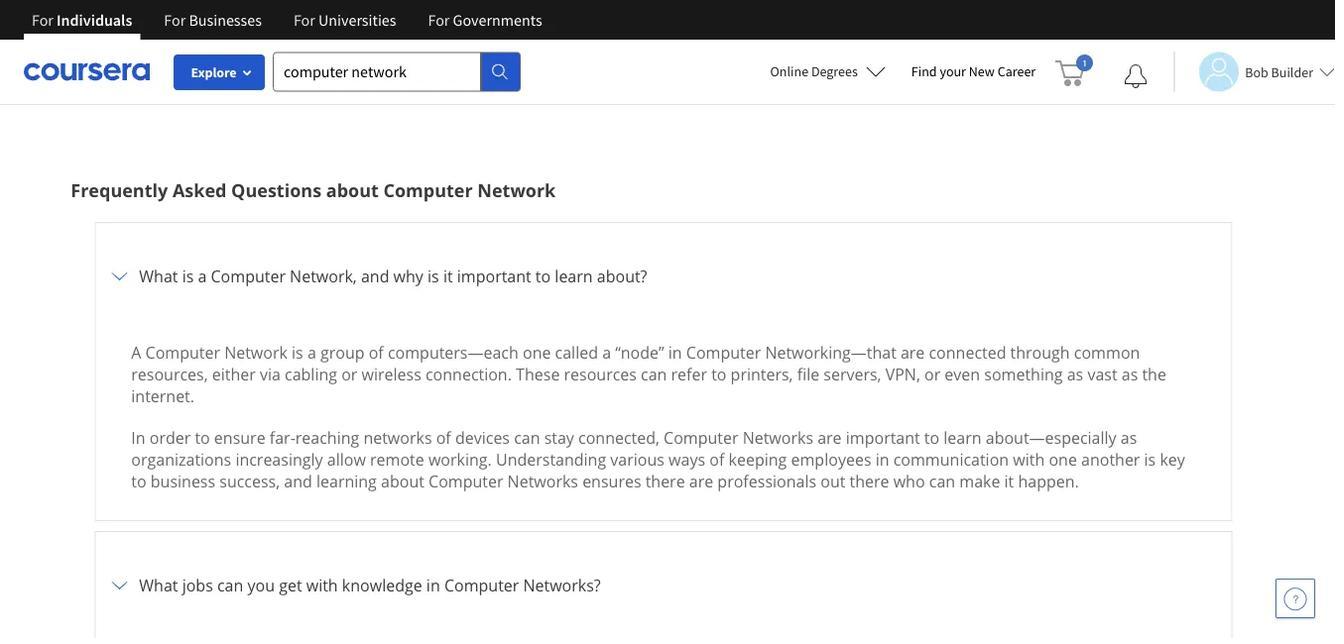 Task type: describe. For each thing, give the bounding box(es) containing it.
employees
[[791, 449, 872, 470]]

find
[[912, 63, 937, 80]]

out
[[821, 471, 846, 492]]

various
[[610, 449, 665, 470]]

computer down working.
[[429, 471, 503, 492]]

0 vertical spatial about
[[326, 178, 379, 202]]

connected,
[[578, 427, 660, 449]]

a
[[131, 342, 141, 363]]

bob builder button
[[1174, 52, 1335, 92]]

jobs
[[182, 575, 213, 596]]

in
[[131, 427, 145, 449]]

printers,
[[731, 364, 793, 385]]

with inside "what jobs can you get with knowledge in computer networks?" dropdown button
[[306, 575, 338, 596]]

for businesses
[[164, 10, 262, 30]]

computer up the why
[[383, 178, 473, 202]]

questions
[[231, 178, 322, 202]]

bob
[[1245, 63, 1269, 81]]

ensure
[[214, 427, 266, 449]]

in inside the a computer network is a group of computers—each one called a "node" in computer networking—that are connected through common resources, either via cabling or wireless connection. these resources can refer to printers, file servers, vpn, or even something as vast as the internet.
[[668, 342, 682, 363]]

called
[[555, 342, 598, 363]]

can down communication
[[929, 471, 955, 492]]

knowledge
[[342, 575, 422, 596]]

for governments
[[428, 10, 542, 30]]

the
[[1142, 364, 1167, 385]]

network inside the a computer network is a group of computers—each one called a "node" in computer networking—that are connected through common resources, either via cabling or wireless connection. these resources can refer to printers, file servers, vpn, or even something as vast as the internet.
[[224, 342, 288, 363]]

can inside dropdown button
[[217, 575, 243, 596]]

frequently asked questions about computer network
[[71, 178, 556, 202]]

and inside dropdown button
[[361, 266, 389, 287]]

network,
[[290, 266, 357, 287]]

0 vertical spatial network
[[477, 178, 556, 202]]

it inside in order to ensure far-reaching networks of devices can stay connected, computer networks are important to learn about—especially as organizations increasingly allow remote working. understanding various ways of keeping employees in communication with one another is key to business success, and learning about computer networks ensures there are professionals out there who can make it happen.
[[1005, 471, 1014, 492]]

as inside in order to ensure far-reaching networks of devices can stay connected, computer networks are important to learn about—especially as organizations increasingly allow remote working. understanding various ways of keeping employees in communication with one another is key to business success, and learning about computer networks ensures there are professionals out there who can make it happen.
[[1121, 427, 1137, 449]]

in inside dropdown button
[[426, 575, 440, 596]]

vast
[[1088, 364, 1118, 385]]

a computer network is a group of computers—each one called a "node" in computer networking—that are connected through common resources, either via cabling or wireless connection. these resources can refer to printers, file servers, vpn, or even something as vast as the internet.
[[131, 342, 1167, 407]]

understanding
[[496, 449, 606, 470]]

even
[[945, 364, 980, 385]]

via
[[260, 364, 281, 385]]

ways
[[669, 449, 706, 470]]

2 horizontal spatial a
[[602, 342, 611, 363]]

explore
[[191, 63, 237, 81]]

2 there from the left
[[850, 471, 889, 492]]

about inside in order to ensure far-reaching networks of devices can stay connected, computer networks are important to learn about—especially as organizations increasingly allow remote working. understanding various ways of keeping employees in communication with one another is key to business success, and learning about computer networks ensures there are professionals out there who can make it happen.
[[381, 471, 424, 492]]

in order to ensure far-reaching networks of devices can stay connected, computer networks are important to learn about—especially as organizations increasingly allow remote working. understanding various ways of keeping employees in communication with one another is key to business success, and learning about computer networks ensures there are professionals out there who can make it happen.
[[131, 427, 1185, 492]]

wireless
[[362, 364, 421, 385]]

help center image
[[1284, 587, 1308, 611]]

to inside the a computer network is a group of computers—each one called a "node" in computer networking—that are connected through common resources, either via cabling or wireless connection. these resources can refer to printers, file servers, vpn, or even something as vast as the internet.
[[711, 364, 727, 385]]

what is a computer network, and why is it important to learn about?
[[139, 266, 647, 287]]

about—especially
[[986, 427, 1117, 449]]

either
[[212, 364, 256, 385]]

resources
[[564, 364, 637, 385]]

networking—that
[[765, 342, 897, 363]]

reaching
[[295, 427, 359, 449]]

learning
[[316, 471, 377, 492]]

networks?
[[523, 575, 601, 596]]

are inside the a computer network is a group of computers—each one called a "node" in computer networking—that are connected through common resources, either via cabling or wireless connection. these resources can refer to printers, file servers, vpn, or even something as vast as the internet.
[[901, 342, 925, 363]]

is right the why
[[428, 266, 439, 287]]

happen.
[[1018, 471, 1079, 492]]

success,
[[220, 471, 280, 492]]

with inside in order to ensure far-reaching networks of devices can stay connected, computer networks are important to learn about—especially as organizations increasingly allow remote working. understanding various ways of keeping employees in communication with one another is key to business success, and learning about computer networks ensures there are professionals out there who can make it happen.
[[1013, 449, 1045, 470]]

collapsed list
[[95, 222, 1233, 639]]

What do you want to learn? text field
[[273, 52, 481, 92]]

computers—each
[[388, 342, 519, 363]]

for for individuals
[[32, 10, 53, 30]]

governments
[[453, 10, 542, 30]]

organizations
[[131, 449, 231, 470]]

degrees
[[811, 63, 858, 80]]

working.
[[428, 449, 492, 470]]

for universities
[[294, 10, 396, 30]]

one inside in order to ensure far-reaching networks of devices can stay connected, computer networks are important to learn about—especially as organizations increasingly allow remote working. understanding various ways of keeping employees in communication with one another is key to business success, and learning about computer networks ensures there are professionals out there who can make it happen.
[[1049, 449, 1077, 470]]

bob builder
[[1245, 63, 1314, 81]]

new
[[969, 63, 995, 80]]

refer
[[671, 364, 707, 385]]

2 horizontal spatial of
[[710, 449, 725, 470]]

1 horizontal spatial of
[[436, 427, 451, 449]]

it inside dropdown button
[[443, 266, 453, 287]]

one inside the a computer network is a group of computers—each one called a "node" in computer networking—that are connected through common resources, either via cabling or wireless connection. these resources can refer to printers, file servers, vpn, or even something as vast as the internet.
[[523, 342, 551, 363]]

business
[[151, 471, 215, 492]]

devices
[[455, 427, 510, 449]]

of inside the a computer network is a group of computers—each one called a "node" in computer networking—that are connected through common resources, either via cabling or wireless connection. these resources can refer to printers, file servers, vpn, or even something as vast as the internet.
[[369, 342, 384, 363]]

find your new career link
[[902, 60, 1046, 84]]

businesses
[[189, 10, 262, 30]]

individuals
[[57, 10, 132, 30]]

is inside the a computer network is a group of computers—each one called a "node" in computer networking—that are connected through common resources, either via cabling or wireless connection. these resources can refer to printers, file servers, vpn, or even something as vast as the internet.
[[292, 342, 303, 363]]

these
[[516, 364, 560, 385]]

banner navigation
[[16, 0, 558, 40]]

your
[[940, 63, 966, 80]]

connection.
[[426, 364, 512, 385]]

asked
[[173, 178, 227, 202]]

internet.
[[131, 386, 194, 407]]

what is a computer network, and why is it important to learn about? button
[[107, 235, 1220, 318]]

universities
[[318, 10, 396, 30]]

online degrees
[[770, 63, 858, 80]]



Task type: vqa. For each thing, say whether or not it's contained in the screenshot.
printers,
yes



Task type: locate. For each thing, give the bounding box(es) containing it.
0 vertical spatial it
[[443, 266, 453, 287]]

one up these
[[523, 342, 551, 363]]

1 horizontal spatial learn
[[944, 427, 982, 449]]

is right chevron right image
[[182, 266, 194, 287]]

0 vertical spatial and
[[361, 266, 389, 287]]

0 vertical spatial with
[[1013, 449, 1045, 470]]

there down ways
[[646, 471, 685, 492]]

4 for from the left
[[428, 10, 450, 30]]

1 what from the top
[[139, 266, 178, 287]]

of up wireless
[[369, 342, 384, 363]]

for left businesses
[[164, 10, 186, 30]]

what jobs can you get with knowledge in computer networks?
[[139, 575, 601, 596]]

as
[[1067, 364, 1084, 385], [1122, 364, 1138, 385], [1121, 427, 1137, 449]]

1 horizontal spatial or
[[925, 364, 941, 385]]

it
[[443, 266, 453, 287], [1005, 471, 1014, 492]]

for left universities
[[294, 10, 315, 30]]

explore button
[[174, 55, 265, 90]]

key
[[1160, 449, 1185, 470]]

important up who
[[846, 427, 920, 449]]

what inside dropdown button
[[139, 575, 178, 596]]

career
[[998, 63, 1036, 80]]

1 vertical spatial are
[[818, 427, 842, 449]]

allow
[[327, 449, 366, 470]]

0 horizontal spatial it
[[443, 266, 453, 287]]

one
[[523, 342, 551, 363], [1049, 449, 1077, 470]]

computer up 'resources,'
[[145, 342, 220, 363]]

as left vast
[[1067, 364, 1084, 385]]

vpn,
[[886, 364, 920, 385]]

about down remote
[[381, 471, 424, 492]]

what for what is a computer network, and why is it important to learn about?
[[139, 266, 178, 287]]

2 horizontal spatial are
[[901, 342, 925, 363]]

find your new career
[[912, 63, 1036, 80]]

0 horizontal spatial important
[[457, 266, 531, 287]]

and down increasingly
[[284, 471, 312, 492]]

0 horizontal spatial about
[[326, 178, 379, 202]]

1 horizontal spatial and
[[361, 266, 389, 287]]

networks
[[743, 427, 814, 449], [508, 471, 578, 492]]

0 horizontal spatial of
[[369, 342, 384, 363]]

of
[[369, 342, 384, 363], [436, 427, 451, 449], [710, 449, 725, 470]]

"node"
[[615, 342, 664, 363]]

0 horizontal spatial network
[[224, 342, 288, 363]]

what for what jobs can you get with knowledge in computer networks?
[[139, 575, 178, 596]]

0 vertical spatial important
[[457, 266, 531, 287]]

for left governments
[[428, 10, 450, 30]]

1 vertical spatial with
[[306, 575, 338, 596]]

2 vertical spatial are
[[689, 471, 713, 492]]

is inside in order to ensure far-reaching networks of devices can stay connected, computer networks are important to learn about—especially as organizations increasingly allow remote working. understanding various ways of keeping employees in communication with one another is key to business success, and learning about computer networks ensures there are professionals out there who can make it happen.
[[1144, 449, 1156, 470]]

resources,
[[131, 364, 208, 385]]

make
[[960, 471, 1000, 492]]

are down ways
[[689, 471, 713, 492]]

what left the jobs
[[139, 575, 178, 596]]

to left about?
[[536, 266, 551, 287]]

a right chevron right image
[[198, 266, 207, 287]]

about right the questions
[[326, 178, 379, 202]]

in
[[668, 342, 682, 363], [876, 449, 889, 470], [426, 575, 440, 596]]

it right the why
[[443, 266, 453, 287]]

far-
[[270, 427, 295, 449]]

frequently
[[71, 178, 168, 202]]

or right vpn,
[[925, 364, 941, 385]]

to up communication
[[924, 427, 940, 449]]

or
[[341, 364, 358, 385], [925, 364, 941, 385]]

0 vertical spatial are
[[901, 342, 925, 363]]

1 for from the left
[[32, 10, 53, 30]]

1 vertical spatial it
[[1005, 471, 1014, 492]]

1 horizontal spatial important
[[846, 427, 920, 449]]

for individuals
[[32, 10, 132, 30]]

as up another
[[1121, 427, 1137, 449]]

0 horizontal spatial or
[[341, 364, 358, 385]]

about?
[[597, 266, 647, 287]]

to inside what is a computer network, and why is it important to learn about? dropdown button
[[536, 266, 551, 287]]

what jobs can you get with knowledge in computer networks? button
[[107, 544, 1220, 628]]

cabling
[[285, 364, 337, 385]]

there
[[646, 471, 685, 492], [850, 471, 889, 492]]

in inside in order to ensure far-reaching networks of devices can stay connected, computer networks are important to learn about—especially as organizations increasingly allow remote working. understanding various ways of keeping employees in communication with one another is key to business success, and learning about computer networks ensures there are professionals out there who can make it happen.
[[876, 449, 889, 470]]

computer left network, on the left top
[[211, 266, 286, 287]]

about
[[326, 178, 379, 202], [381, 471, 424, 492]]

group
[[320, 342, 365, 363]]

1 horizontal spatial it
[[1005, 471, 1014, 492]]

why
[[393, 266, 424, 287]]

with up happen.
[[1013, 449, 1045, 470]]

in up refer
[[668, 342, 682, 363]]

stay
[[544, 427, 574, 449]]

0 horizontal spatial learn
[[555, 266, 593, 287]]

what right chevron right image
[[139, 266, 178, 287]]

0 horizontal spatial in
[[426, 575, 440, 596]]

for for universities
[[294, 10, 315, 30]]

1 vertical spatial and
[[284, 471, 312, 492]]

a up the resources
[[602, 342, 611, 363]]

0 horizontal spatial networks
[[508, 471, 578, 492]]

coursera image
[[24, 56, 150, 88]]

for
[[32, 10, 53, 30], [164, 10, 186, 30], [294, 10, 315, 30], [428, 10, 450, 30]]

is left key
[[1144, 449, 1156, 470]]

2 or from the left
[[925, 364, 941, 385]]

learn
[[555, 266, 593, 287], [944, 427, 982, 449]]

1 horizontal spatial in
[[668, 342, 682, 363]]

important inside in order to ensure far-reaching networks of devices can stay connected, computer networks are important to learn about—especially as organizations increasingly allow remote working. understanding various ways of keeping employees in communication with one another is key to business success, and learning about computer networks ensures there are professionals out there who can make it happen.
[[846, 427, 920, 449]]

network
[[477, 178, 556, 202], [224, 342, 288, 363]]

0 horizontal spatial are
[[689, 471, 713, 492]]

1 or from the left
[[341, 364, 358, 385]]

2 what from the top
[[139, 575, 178, 596]]

of right ways
[[710, 449, 725, 470]]

there right out
[[850, 471, 889, 492]]

can left you
[[217, 575, 243, 596]]

in right knowledge
[[426, 575, 440, 596]]

networks up keeping
[[743, 427, 814, 449]]

is up 'cabling'
[[292, 342, 303, 363]]

to up organizations at the bottom of page
[[195, 427, 210, 449]]

common
[[1074, 342, 1140, 363]]

1 horizontal spatial one
[[1049, 449, 1077, 470]]

are up employees
[[818, 427, 842, 449]]

remote
[[370, 449, 424, 470]]

2 for from the left
[[164, 10, 186, 30]]

computer up ways
[[664, 427, 739, 449]]

learn left about?
[[555, 266, 593, 287]]

ensures
[[582, 471, 641, 492]]

to
[[536, 266, 551, 287], [711, 364, 727, 385], [195, 427, 210, 449], [924, 427, 940, 449], [131, 471, 146, 492]]

0 vertical spatial what
[[139, 266, 178, 287]]

keeping
[[729, 449, 787, 470]]

1 horizontal spatial a
[[307, 342, 316, 363]]

computer inside dropdown button
[[444, 575, 519, 596]]

computer up refer
[[686, 342, 761, 363]]

1 vertical spatial networks
[[508, 471, 578, 492]]

online
[[770, 63, 809, 80]]

0 horizontal spatial there
[[646, 471, 685, 492]]

can inside the a computer network is a group of computers—each one called a "node" in computer networking—that are connected through common resources, either via cabling or wireless connection. these resources can refer to printers, file servers, vpn, or even something as vast as the internet.
[[641, 364, 667, 385]]

2 vertical spatial in
[[426, 575, 440, 596]]

chevron right image
[[107, 574, 131, 598]]

can left stay
[[514, 427, 540, 449]]

1 horizontal spatial network
[[477, 178, 556, 202]]

1 vertical spatial learn
[[944, 427, 982, 449]]

chevron right image
[[107, 265, 131, 288]]

builder
[[1271, 63, 1314, 81]]

you
[[247, 575, 275, 596]]

None search field
[[273, 52, 521, 92]]

who
[[894, 471, 925, 492]]

shopping cart: 1 item image
[[1056, 55, 1093, 86]]

another
[[1081, 449, 1140, 470]]

to right refer
[[711, 364, 727, 385]]

1 there from the left
[[646, 471, 685, 492]]

1 vertical spatial network
[[224, 342, 288, 363]]

0 horizontal spatial with
[[306, 575, 338, 596]]

0 vertical spatial in
[[668, 342, 682, 363]]

are up vpn,
[[901, 342, 925, 363]]

learn up communication
[[944, 427, 982, 449]]

learn inside in order to ensure far-reaching networks of devices can stay connected, computer networks are important to learn about—especially as organizations increasingly allow remote working. understanding various ways of keeping employees in communication with one another is key to business success, and learning about computer networks ensures there are professionals out there who can make it happen.
[[944, 427, 982, 449]]

0 vertical spatial one
[[523, 342, 551, 363]]

a inside dropdown button
[[198, 266, 207, 287]]

show notifications image
[[1124, 64, 1148, 88]]

to down in
[[131, 471, 146, 492]]

1 horizontal spatial with
[[1013, 449, 1045, 470]]

computer
[[383, 178, 473, 202], [211, 266, 286, 287], [145, 342, 220, 363], [686, 342, 761, 363], [664, 427, 739, 449], [429, 471, 503, 492], [444, 575, 519, 596]]

order
[[150, 427, 191, 449]]

networks down understanding
[[508, 471, 578, 492]]

1 horizontal spatial there
[[850, 471, 889, 492]]

2 horizontal spatial in
[[876, 449, 889, 470]]

1 vertical spatial what
[[139, 575, 178, 596]]

1 vertical spatial in
[[876, 449, 889, 470]]

it right "make"
[[1005, 471, 1014, 492]]

and left the why
[[361, 266, 389, 287]]

0 horizontal spatial a
[[198, 266, 207, 287]]

of up working.
[[436, 427, 451, 449]]

what inside dropdown button
[[139, 266, 178, 287]]

0 vertical spatial networks
[[743, 427, 814, 449]]

1 vertical spatial about
[[381, 471, 424, 492]]

one down about—especially
[[1049, 449, 1077, 470]]

is
[[182, 266, 194, 287], [428, 266, 439, 287], [292, 342, 303, 363], [1144, 449, 1156, 470]]

1 horizontal spatial networks
[[743, 427, 814, 449]]

1 vertical spatial important
[[846, 427, 920, 449]]

1 vertical spatial one
[[1049, 449, 1077, 470]]

1 horizontal spatial about
[[381, 471, 424, 492]]

in right employees
[[876, 449, 889, 470]]

communication
[[894, 449, 1009, 470]]

for for businesses
[[164, 10, 186, 30]]

important
[[457, 266, 531, 287], [846, 427, 920, 449]]

important right the why
[[457, 266, 531, 287]]

0 horizontal spatial and
[[284, 471, 312, 492]]

increasingly
[[235, 449, 323, 470]]

and
[[361, 266, 389, 287], [284, 471, 312, 492]]

for left individuals
[[32, 10, 53, 30]]

0 horizontal spatial one
[[523, 342, 551, 363]]

a up 'cabling'
[[307, 342, 316, 363]]

computer left networks?
[[444, 575, 519, 596]]

professionals
[[718, 471, 817, 492]]

connected
[[929, 342, 1006, 363]]

with right get
[[306, 575, 338, 596]]

important inside dropdown button
[[457, 266, 531, 287]]

file
[[797, 364, 820, 385]]

as left the
[[1122, 364, 1138, 385]]

through
[[1011, 342, 1070, 363]]

something
[[984, 364, 1063, 385]]

computer inside dropdown button
[[211, 266, 286, 287]]

networks
[[364, 427, 432, 449]]

can down "node"
[[641, 364, 667, 385]]

0 vertical spatial learn
[[555, 266, 593, 287]]

and inside in order to ensure far-reaching networks of devices can stay connected, computer networks are important to learn about—especially as organizations increasingly allow remote working. understanding various ways of keeping employees in communication with one another is key to business success, and learning about computer networks ensures there are professionals out there who can make it happen.
[[284, 471, 312, 492]]

get
[[279, 575, 302, 596]]

or down group
[[341, 364, 358, 385]]

learn inside dropdown button
[[555, 266, 593, 287]]

for for governments
[[428, 10, 450, 30]]

3 for from the left
[[294, 10, 315, 30]]

online degrees button
[[754, 50, 902, 93]]

1 horizontal spatial are
[[818, 427, 842, 449]]



